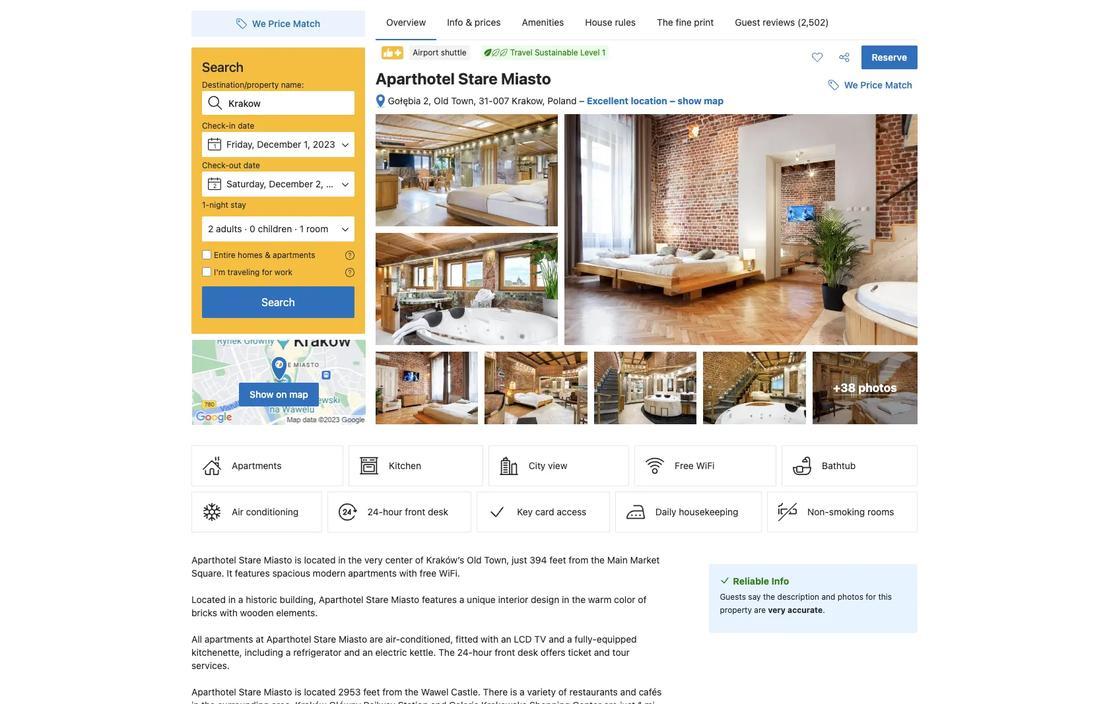 Task type: locate. For each thing, give the bounding box(es) containing it.
rated excellent element
[[752, 128, 879, 143]]

excellent down jackie
[[752, 307, 793, 318]]

2, inside search section
[[316, 178, 324, 190]]

for left work
[[262, 268, 272, 277]]

map right show
[[704, 95, 724, 106]]

1 horizontal spatial design
[[809, 193, 836, 204]]

lcd
[[514, 634, 532, 646]]

1 vertical spatial 2023
[[326, 178, 349, 190]]

feet up railway
[[363, 687, 380, 698]]

show on map button
[[192, 340, 367, 426], [239, 383, 319, 407]]

reviews right guest
[[763, 17, 796, 28]]

relaxing.
[[774, 214, 808, 224]]

1 horizontal spatial 1
[[300, 223, 304, 235]]

entire
[[214, 250, 236, 260]]

from up railway
[[383, 687, 403, 698]]

and
[[838, 193, 853, 204], [757, 214, 772, 224], [822, 593, 836, 603], [549, 634, 565, 646], [344, 647, 360, 659], [594, 647, 610, 659], [621, 687, 637, 698], [431, 700, 447, 705]]

2 inside 'button'
[[208, 223, 214, 235]]

0 vertical spatial date
[[238, 121, 255, 131]]

desk
[[428, 507, 449, 518], [518, 647, 538, 659]]

0 horizontal spatial 24-
[[368, 507, 383, 518]]

in up friday,
[[229, 121, 236, 131]]

1 horizontal spatial 2,
[[424, 95, 432, 106]]

1 horizontal spatial very
[[769, 606, 786, 616]]

old right kraków's
[[467, 555, 482, 566]]

aparthotel
[[376, 69, 455, 88], [192, 555, 236, 566], [319, 595, 364, 606], [267, 634, 311, 646], [192, 687, 236, 698]]

photos
[[859, 381, 898, 395], [838, 593, 864, 603]]

2 up night
[[213, 182, 217, 190]]

2 vertical spatial excellent
[[752, 307, 793, 318]]

daily housekeeping button
[[616, 492, 762, 533]]

date right out
[[244, 161, 260, 170]]

we price match down reserve button
[[845, 79, 913, 91]]

stare up historic
[[239, 555, 261, 566]]

an left electric
[[363, 647, 373, 659]]

aparthotel down modern
[[319, 595, 364, 606]]

0 vertical spatial check-
[[202, 121, 229, 131]]

0 vertical spatial december
[[257, 139, 301, 150]]

0 horizontal spatial are
[[370, 634, 383, 646]]

design right "brick"
[[809, 193, 836, 204]]

1 horizontal spatial –
[[670, 95, 676, 106]]

24- inside aparthotel stare miasto is located in the very center of kraków's old town, just 394 feet from the main market square. it features spacious modern apartments with free wifi. located in a historic building, aparthotel stare miasto features a unique interior design in the warm color of bricks with wooden elements. all apartments at aparthotel stare miasto are air-conditioned, fitted with an lcd tv and a fully-equipped kitchenette, including a refrigerator and an electric kettle. the 24-hour front desk offers ticket and tour services. aparthotel stare miasto is located 2953 feet from the wawel castle. there is a variety of restaurants and cafés in the surrounding area. kraków główny railway station and galeria krakowska shopping center are j
[[458, 647, 473, 659]]

previous image
[[743, 216, 750, 224]]

info & prices link
[[437, 5, 512, 40]]

info up the shuttle
[[447, 17, 463, 28]]

1 vertical spatial we
[[845, 79, 859, 91]]

very for center
[[365, 555, 383, 566]]

reviews up bb logo
[[850, 141, 879, 151]]

2 horizontal spatial with
[[481, 634, 499, 646]]

the inside guests say the description and photos for this property are
[[764, 593, 776, 603]]

tv
[[535, 634, 547, 646]]

with right fitted
[[481, 634, 499, 646]]

1 vertical spatial hour
[[473, 647, 492, 659]]

9.7
[[887, 307, 902, 319]]

old down aparthotel stare miasto
[[434, 95, 449, 106]]

sustainable
[[535, 48, 578, 57]]

–
[[580, 95, 585, 106], [670, 95, 676, 106]]

0 vertical spatial photos
[[859, 381, 898, 395]]

0 vertical spatial hour
[[383, 507, 403, 518]]

1 vertical spatial 2
[[208, 223, 214, 235]]

on
[[276, 389, 287, 400]]

with down located
[[220, 608, 238, 619]]

apartments down center
[[348, 568, 397, 579]]

we price match up name:
[[252, 18, 320, 29]]

features right it
[[235, 568, 270, 579]]

desk inside aparthotel stare miasto is located in the very center of kraków's old town, just 394 feet from the main market square. it features spacious modern apartments with free wifi. located in a historic building, aparthotel stare miasto features a unique interior design in the warm color of bricks with wooden elements. all apartments at aparthotel stare miasto are air-conditioned, fitted with an lcd tv and a fully-equipped kitchenette, including a refrigerator and an electric kettle. the 24-hour front desk offers ticket and tour services. aparthotel stare miasto is located 2953 feet from the wawel castle. there is a variety of restaurants and cafés in the surrounding area. kraków główny railway station and galeria krakowska shopping center are j
[[518, 647, 538, 659]]

1 vertical spatial price
[[861, 79, 883, 91]]

info inside info & prices link
[[447, 17, 463, 28]]

0 vertical spatial with
[[399, 568, 417, 579]]

an
[[501, 634, 512, 646], [363, 647, 373, 659]]

miasto
[[501, 69, 551, 88], [264, 555, 292, 566], [391, 595, 420, 606], [339, 634, 367, 646], [264, 687, 292, 698]]

0 vertical spatial map
[[704, 95, 724, 106]]

search down work
[[262, 297, 295, 309]]

aparthotel up the gołębia
[[376, 69, 455, 88]]

1 horizontal spatial we
[[845, 79, 859, 91]]

map inside search section
[[289, 389, 308, 400]]

1 vertical spatial with
[[220, 608, 238, 619]]

0 horizontal spatial &
[[265, 250, 271, 260]]

2023 right 1,
[[313, 139, 335, 150]]

old
[[434, 95, 449, 106], [467, 555, 482, 566]]

accurate
[[788, 606, 823, 616]]

this
[[879, 593, 893, 603]]

states
[[836, 271, 860, 281]]

1 vertical spatial we price match
[[845, 79, 913, 91]]

2 horizontal spatial very
[[819, 203, 836, 214]]

excellent inside excellent 2,502 reviews
[[834, 130, 879, 141]]

december left 1,
[[257, 139, 301, 150]]

check-
[[202, 121, 229, 131], [202, 161, 229, 170]]

map right on
[[289, 389, 308, 400]]

print
[[695, 17, 714, 28]]

8.6
[[884, 159, 900, 171]]

show on map
[[250, 389, 308, 400]]

0 horizontal spatial 2,
[[316, 178, 324, 190]]

0 vertical spatial reviews
[[763, 17, 796, 28]]

1 located from the top
[[304, 555, 336, 566]]

card
[[536, 507, 555, 518]]

december down friday, december 1, 2023
[[269, 178, 313, 190]]

stare
[[458, 69, 498, 88], [239, 555, 261, 566], [366, 595, 389, 606], [314, 634, 336, 646], [239, 687, 261, 698]]

2 check- from the top
[[202, 161, 229, 170]]

0 horizontal spatial for
[[262, 268, 272, 277]]

1 horizontal spatial apartments
[[273, 250, 315, 260]]

features
[[235, 568, 270, 579], [422, 595, 457, 606]]

conditioning
[[246, 507, 299, 518]]

spacious
[[272, 568, 310, 579]]

are down restaurants
[[604, 700, 618, 705]]

smoking
[[830, 507, 866, 518]]

0 horizontal spatial the
[[439, 647, 455, 659]]

old inside aparthotel stare miasto is located in the very center of kraków's old town, just 394 feet from the main market square. it features spacious modern apartments with free wifi. located in a historic building, aparthotel stare miasto features a unique interior design in the warm color of bricks with wooden elements. all apartments at aparthotel stare miasto are air-conditioned, fitted with an lcd tv and a fully-equipped kitchenette, including a refrigerator and an electric kettle. the 24-hour front desk offers ticket and tour services. aparthotel stare miasto is located 2953 feet from the wawel castle. there is a variety of restaurants and cafés in the surrounding area. kraków główny railway station and galeria krakowska shopping center are j
[[467, 555, 482, 566]]

the right kettle. in the bottom left of the page
[[439, 647, 455, 659]]

photos inside guests say the description and photos for this property are
[[838, 593, 864, 603]]

in right located
[[228, 595, 236, 606]]

0 horizontal spatial features
[[235, 568, 270, 579]]

excellent for excellent 2,502 reviews
[[834, 130, 879, 141]]

0 horizontal spatial an
[[363, 647, 373, 659]]

historic
[[246, 595, 277, 606]]

1 – from the left
[[580, 95, 585, 106]]

0 vertical spatial design
[[809, 193, 836, 204]]

reviews inside excellent 2,502 reviews
[[850, 141, 879, 151]]

0 vertical spatial we
[[252, 18, 266, 29]]

town, inside aparthotel stare miasto is located in the very center of kraków's old town, just 394 feet from the main market square. it features spacious modern apartments with free wifi. located in a historic building, aparthotel stare miasto features a unique interior design in the warm color of bricks with wooden elements. all apartments at aparthotel stare miasto are air-conditioned, fitted with an lcd tv and a fully-equipped kitchenette, including a refrigerator and an electric kettle. the 24-hour front desk offers ticket and tour services. aparthotel stare miasto is located 2953 feet from the wawel castle. there is a variety of restaurants and cafés in the surrounding area. kraków główny railway station and galeria krakowska shopping center are j
[[484, 555, 510, 566]]

very inside aparthotel stare miasto is located in the very center of kraków's old town, just 394 feet from the main market square. it features spacious modern apartments with free wifi. located in a historic building, aparthotel stare miasto features a unique interior design in the warm color of bricks with wooden elements. all apartments at aparthotel stare miasto are air-conditioned, fitted with an lcd tv and a fully-equipped kitchenette, including a refrigerator and an electric kettle. the 24-hour front desk offers ticket and tour services. aparthotel stare miasto is located 2953 feet from the wawel castle. there is a variety of restaurants and cafés in the surrounding area. kraków główny railway station and galeria krakowska shopping center are j
[[365, 555, 383, 566]]

say
[[749, 593, 761, 603]]

2 located from the top
[[304, 687, 336, 698]]

check- for in
[[202, 121, 229, 131]]

1 vertical spatial photos
[[838, 593, 864, 603]]

1 check- from the top
[[202, 121, 229, 131]]

1 vertical spatial very
[[365, 555, 383, 566]]

overview
[[386, 17, 426, 28]]

reserve button
[[862, 46, 918, 69]]

1 horizontal spatial features
[[422, 595, 457, 606]]

apartments up work
[[273, 250, 315, 260]]

bb logo image
[[867, 160, 879, 169]]

0 vertical spatial front
[[405, 507, 426, 518]]

1 vertical spatial features
[[422, 595, 457, 606]]

check- for out
[[202, 161, 229, 170]]

services.
[[192, 661, 230, 672]]

wawel
[[421, 687, 449, 698]]

1 horizontal spatial with
[[399, 568, 417, 579]]

0 horizontal spatial info
[[447, 17, 463, 28]]

for
[[262, 268, 272, 277], [866, 593, 877, 603]]

homes
[[238, 250, 263, 260]]

we price match button up name:
[[231, 12, 326, 36]]

and right was
[[838, 193, 853, 204]]

1 horizontal spatial desk
[[518, 647, 538, 659]]

we'll show you stays where you can have the entire place to yourself image
[[346, 251, 355, 260], [346, 251, 355, 260]]

0 horizontal spatial map
[[289, 389, 308, 400]]

1 vertical spatial desk
[[518, 647, 538, 659]]

0 horizontal spatial hour
[[383, 507, 403, 518]]

0 vertical spatial &
[[466, 17, 472, 28]]

tour
[[613, 647, 630, 659]]

guest
[[735, 17, 761, 28]]

very right was
[[819, 203, 836, 214]]

2, up room
[[316, 178, 324, 190]]

we price match inside search section
[[252, 18, 320, 29]]

0 horizontal spatial excellent
[[587, 95, 629, 106]]

1 vertical spatial 24-
[[458, 647, 473, 659]]

price
[[268, 18, 291, 29], [861, 79, 883, 91]]

very for comfortable
[[819, 203, 836, 214]]

map
[[704, 95, 724, 106], [289, 389, 308, 400]]

are down say
[[755, 606, 766, 616]]

1 vertical spatial map
[[289, 389, 308, 400]]

0 horizontal spatial town,
[[451, 95, 476, 106]]

in
[[229, 121, 236, 131], [338, 555, 346, 566], [228, 595, 236, 606], [562, 595, 570, 606], [192, 700, 199, 705]]

reviews
[[763, 17, 796, 28], [850, 141, 879, 151]]

1 horizontal spatial map
[[704, 95, 724, 106]]

daily housekeeping
[[656, 507, 739, 518]]

front inside aparthotel stare miasto is located in the very center of kraków's old town, just 394 feet from the main market square. it features spacious modern apartments with free wifi. located in a historic building, aparthotel stare miasto features a unique interior design in the warm color of bricks with wooden elements. all apartments at aparthotel stare miasto are air-conditioned, fitted with an lcd tv and a fully-equipped kitchenette, including a refrigerator and an electric kettle. the 24-hour front desk offers ticket and tour services. aparthotel stare miasto is located 2953 feet from the wawel castle. there is a variety of restaurants and cafés in the surrounding area. kraków główny railway station and galeria krakowska shopping center are j
[[495, 647, 515, 659]]

check- down friday,
[[202, 161, 229, 170]]

located up kraków
[[304, 687, 336, 698]]

miasto up the refrigerator on the bottom left
[[339, 634, 367, 646]]

scored 9.7 element
[[884, 302, 905, 323]]

0 vertical spatial feet
[[550, 555, 566, 566]]

0 horizontal spatial feet
[[363, 687, 380, 698]]

1 vertical spatial design
[[531, 595, 560, 606]]

there
[[483, 687, 508, 698]]

the inside aparthotel stare miasto is located in the very center of kraków's old town, just 394 feet from the main market square. it features spacious modern apartments with free wifi. located in a historic building, aparthotel stare miasto features a unique interior design in the warm color of bricks with wooden elements. all apartments at aparthotel stare miasto are air-conditioned, fitted with an lcd tv and a fully-equipped kitchenette, including a refrigerator and an electric kettle. the 24-hour front desk offers ticket and tour services. aparthotel stare miasto is located 2953 feet from the wawel castle. there is a variety of restaurants and cafés in the surrounding area. kraków główny railway station and galeria krakowska shopping center are j
[[439, 647, 455, 659]]

0 vertical spatial match
[[293, 18, 320, 29]]

station
[[398, 700, 428, 705]]

and right the refrigerator on the bottom left
[[344, 647, 360, 659]]

– left show
[[670, 95, 676, 106]]

apartments inside search section
[[273, 250, 315, 260]]

very inside ornate brick design and the restaurant was very comfortable and relaxing.
[[819, 203, 836, 214]]

1 vertical spatial 2,
[[316, 178, 324, 190]]

2, right the gołębia
[[424, 95, 432, 106]]

1 horizontal spatial are
[[604, 700, 618, 705]]

0 vertical spatial very
[[819, 203, 836, 214]]

1 vertical spatial we price match button
[[824, 73, 918, 97]]

key card access
[[518, 507, 587, 518]]

stay
[[231, 200, 246, 210]]

2023 up room
[[326, 178, 349, 190]]

price inside search section
[[268, 18, 291, 29]]

color
[[614, 595, 636, 606]]

with down center
[[399, 568, 417, 579]]

fine
[[676, 17, 692, 28]]

1 horizontal spatial feet
[[550, 555, 566, 566]]

Where are you going? field
[[223, 91, 355, 115]]

free
[[420, 568, 437, 579]]

0 vertical spatial 2,
[[424, 95, 432, 106]]

miasto down center
[[391, 595, 420, 606]]

a right including
[[286, 647, 291, 659]]

date up friday,
[[238, 121, 255, 131]]

airport shuttle
[[413, 48, 467, 57]]

check- up friday,
[[202, 121, 229, 131]]

0 horizontal spatial we price match button
[[231, 12, 326, 36]]

0 horizontal spatial apartments
[[205, 634, 253, 646]]

1 vertical spatial town,
[[484, 555, 510, 566]]

of up shopping
[[559, 687, 567, 698]]

0 vertical spatial the
[[657, 17, 674, 28]]

1 horizontal spatial we price match
[[845, 79, 913, 91]]

town, left 31-
[[451, 95, 476, 106]]

excellent up bb logo
[[834, 130, 879, 141]]

1 horizontal spatial 24-
[[458, 647, 473, 659]]

we price match button down reserve button
[[824, 73, 918, 97]]

is up kraków
[[295, 687, 302, 698]]

hour down kitchen
[[383, 507, 403, 518]]

show
[[250, 389, 274, 400]]

1 vertical spatial december
[[269, 178, 313, 190]]

stare up the refrigerator on the bottom left
[[314, 634, 336, 646]]

0 vertical spatial desk
[[428, 507, 449, 518]]

a left fully-
[[568, 634, 573, 646]]

the right say
[[764, 593, 776, 603]]

2 horizontal spatial are
[[755, 606, 766, 616]]

market
[[631, 555, 660, 566]]

from left main
[[569, 555, 589, 566]]

2 vertical spatial are
[[604, 700, 618, 705]]

0 vertical spatial for
[[262, 268, 272, 277]]

rooms
[[868, 507, 895, 518]]

1 horizontal spatial hour
[[473, 647, 492, 659]]

traveling
[[228, 268, 260, 277]]

an left lcd
[[501, 634, 512, 646]]

0 horizontal spatial reviews
[[763, 17, 796, 28]]

reliable
[[734, 576, 770, 587]]

bathtub
[[823, 461, 856, 472]]

1 right level
[[602, 48, 606, 57]]

1 vertical spatial match
[[886, 79, 913, 91]]

stare up surrounding
[[239, 687, 261, 698]]

· left 0
[[245, 223, 247, 235]]

the inside ornate brick design and the restaurant was very comfortable and relaxing.
[[856, 193, 868, 204]]

0 vertical spatial old
[[434, 95, 449, 106]]

hour down fitted
[[473, 647, 492, 659]]

wooden
[[240, 608, 274, 619]]

entire homes & apartments
[[214, 250, 315, 260]]

0 vertical spatial 24-
[[368, 507, 383, 518]]

1 vertical spatial located
[[304, 687, 336, 698]]

0 vertical spatial info
[[447, 17, 463, 28]]

1 vertical spatial search
[[262, 297, 295, 309]]

info & prices
[[447, 17, 501, 28]]

stare up 31-
[[458, 69, 498, 88]]

from
[[569, 555, 589, 566], [383, 687, 403, 698]]

are inside guests say the description and photos for this property are
[[755, 606, 766, 616]]

2 adults · 0 children · 1 room
[[208, 223, 329, 235]]

0 horizontal spatial we
[[252, 18, 266, 29]]

date for check-out date
[[244, 161, 260, 170]]

apartments up kitchenette,
[[205, 634, 253, 646]]

1 left room
[[300, 223, 304, 235]]

24-hour front desk
[[368, 507, 449, 518]]

· right children
[[295, 223, 297, 235]]

we price match button inside search section
[[231, 12, 326, 36]]

the left surrounding
[[202, 700, 215, 705]]

for left this
[[866, 593, 877, 603]]

located up modern
[[304, 555, 336, 566]]

– right "poland"
[[580, 95, 585, 106]]

united states of america
[[810, 271, 903, 281]]

info
[[447, 17, 463, 28], [772, 576, 790, 587]]

free wifi
[[675, 461, 715, 472]]

out
[[229, 161, 241, 170]]

feet right 394
[[550, 555, 566, 566]]

1 horizontal spatial ·
[[295, 223, 297, 235]]

24- down fitted
[[458, 647, 473, 659]]

apartments
[[273, 250, 315, 260], [348, 568, 397, 579], [205, 634, 253, 646]]

are left air-
[[370, 634, 383, 646]]

the down bb logo
[[856, 193, 868, 204]]

december
[[257, 139, 301, 150], [269, 178, 313, 190]]

price for the bottom we price match dropdown button
[[861, 79, 883, 91]]

1 horizontal spatial from
[[569, 555, 589, 566]]

and left tour
[[594, 647, 610, 659]]

daily
[[656, 507, 677, 518]]

24-
[[368, 507, 383, 518], [458, 647, 473, 659]]

1 horizontal spatial price
[[861, 79, 883, 91]]

fully-
[[575, 634, 597, 646]]

we price match
[[252, 18, 320, 29], [845, 79, 913, 91]]

town, left just
[[484, 555, 510, 566]]

0 vertical spatial an
[[501, 634, 512, 646]]

hour inside button
[[383, 507, 403, 518]]

we inside search section
[[252, 18, 266, 29]]

date for check-in date
[[238, 121, 255, 131]]

desk up kraków's
[[428, 507, 449, 518]]

america
[[872, 271, 903, 281]]

0 horizontal spatial ·
[[245, 223, 247, 235]]

destination/property name:
[[202, 80, 304, 90]]

design inside ornate brick design and the restaurant was very comfortable and relaxing.
[[809, 193, 836, 204]]

located
[[304, 555, 336, 566], [304, 687, 336, 698]]

bathtub button
[[782, 446, 918, 487]]

shopping
[[530, 700, 571, 705]]

with
[[399, 568, 417, 579], [220, 608, 238, 619], [481, 634, 499, 646]]

city
[[529, 461, 546, 472]]

children
[[258, 223, 292, 235]]

1 horizontal spatial an
[[501, 634, 512, 646]]

design right interior
[[531, 595, 560, 606]]

was
[[801, 203, 816, 214]]

kitchen
[[389, 461, 421, 472]]



Task type: vqa. For each thing, say whether or not it's contained in the screenshot.
travel restrictions and advisories in the middle east dropdown button
no



Task type: describe. For each thing, give the bounding box(es) containing it.
0 vertical spatial town,
[[451, 95, 476, 106]]

apartments button
[[192, 446, 344, 487]]

miasto up area.
[[264, 687, 292, 698]]

aparthotel stare miasto
[[376, 69, 551, 88]]

0 vertical spatial excellent
[[587, 95, 629, 106]]

is up spacious
[[295, 555, 302, 566]]

2 vertical spatial apartments
[[205, 634, 253, 646]]

travel
[[510, 48, 533, 57]]

december for friday,
[[257, 139, 301, 150]]

2 horizontal spatial 1
[[602, 48, 606, 57]]

and up offers
[[549, 634, 565, 646]]

1 horizontal spatial info
[[772, 576, 790, 587]]

cafés
[[639, 687, 662, 698]]

if you select this option, we'll show you popular business travel features like breakfast, wifi and free parking. image
[[346, 268, 355, 277]]

0 vertical spatial features
[[235, 568, 270, 579]]

2 for 2 adults · 0 children · 1 room
[[208, 223, 214, 235]]

0 vertical spatial from
[[569, 555, 589, 566]]

area.
[[272, 700, 293, 705]]

1 vertical spatial apartments
[[348, 568, 397, 579]]

level
[[581, 48, 600, 57]]

aparthotel down elements.
[[267, 634, 311, 646]]

24- inside button
[[368, 507, 383, 518]]

excellent location – show map button
[[587, 95, 724, 106]]

modern
[[313, 568, 346, 579]]

and left cafés
[[621, 687, 637, 698]]

+38
[[834, 381, 856, 395]]

2023 for saturday, december 2, 2023
[[326, 178, 349, 190]]

and down wawel in the left bottom of the page
[[431, 700, 447, 705]]

8.6 link
[[862, 156, 905, 176]]

and inside guests say the description and photos for this property are
[[822, 593, 836, 603]]

0 horizontal spatial 1
[[214, 143, 216, 150]]

& inside search section
[[265, 250, 271, 260]]

2023 for friday, december 1, 2023
[[313, 139, 335, 150]]

interior
[[498, 595, 529, 606]]

desk inside button
[[428, 507, 449, 518]]

8.7
[[887, 134, 902, 146]]

the up station
[[405, 687, 419, 698]]

location!
[[796, 307, 835, 318]]

including
[[245, 647, 283, 659]]

friday,
[[227, 139, 255, 150]]

click to open map view image
[[376, 94, 386, 109]]

air
[[232, 507, 244, 518]]

brick
[[787, 193, 807, 204]]

2 vertical spatial very
[[769, 606, 786, 616]]

jackie
[[772, 271, 795, 281]]

shuttle
[[441, 48, 467, 57]]

2 for 2
[[213, 182, 217, 190]]

1-night stay
[[202, 200, 246, 210]]

stare up air-
[[366, 595, 389, 606]]

check-in date
[[202, 121, 255, 131]]

wifi
[[697, 461, 715, 472]]

krakow,
[[512, 95, 545, 106]]

2 – from the left
[[670, 95, 676, 106]]

1 vertical spatial an
[[363, 647, 373, 659]]

in up modern
[[338, 555, 346, 566]]

2 · from the left
[[295, 223, 297, 235]]

house
[[586, 17, 613, 28]]

house rules
[[586, 17, 636, 28]]

scored 8.6 element
[[884, 159, 900, 171]]

ornate
[[757, 193, 785, 204]]

air conditioning button
[[192, 492, 322, 533]]

conditioned,
[[400, 634, 453, 646]]

name:
[[281, 80, 304, 90]]

miasto up krakow,
[[501, 69, 551, 88]]

variety
[[528, 687, 556, 698]]

december for saturday,
[[269, 178, 313, 190]]

air-
[[386, 634, 400, 646]]

1 · from the left
[[245, 223, 247, 235]]

non-smoking rooms button
[[768, 492, 918, 533]]

for inside guests say the description and photos for this property are
[[866, 593, 877, 603]]

view
[[548, 461, 568, 472]]

price for we price match dropdown button within the search section
[[268, 18, 291, 29]]

scored 8.7 element
[[884, 130, 905, 151]]

in down "services."
[[192, 700, 199, 705]]

is up krakowska
[[511, 687, 518, 698]]

excellent for excellent location!
[[752, 307, 793, 318]]

for inside search section
[[262, 268, 272, 277]]

check-out date
[[202, 161, 260, 170]]

non-
[[808, 507, 830, 518]]

unique
[[467, 595, 496, 606]]

ornate brick design and the restaurant was very comfortable and relaxing.
[[757, 193, 886, 224]]

house rules link
[[575, 5, 647, 40]]

and right previous image
[[757, 214, 772, 224]]

show
[[678, 95, 702, 106]]

31-
[[479, 95, 493, 106]]

aparthotel down "services."
[[192, 687, 236, 698]]

1 inside 'button'
[[300, 223, 304, 235]]

of up free
[[415, 555, 424, 566]]

1 horizontal spatial match
[[886, 79, 913, 91]]

a left unique
[[460, 595, 465, 606]]

the left center
[[348, 555, 362, 566]]

railway
[[364, 700, 396, 705]]

1 vertical spatial from
[[383, 687, 403, 698]]

ticket
[[568, 647, 592, 659]]

poland
[[548, 95, 577, 106]]

guest reviews (2,502)
[[735, 17, 829, 28]]

1 horizontal spatial &
[[466, 17, 472, 28]]

front inside 24-hour front desk button
[[405, 507, 426, 518]]

0 horizontal spatial old
[[434, 95, 449, 106]]

in inside search section
[[229, 121, 236, 131]]

kettle.
[[410, 647, 436, 659]]

city view button
[[489, 446, 630, 487]]

design inside aparthotel stare miasto is located in the very center of kraków's old town, just 394 feet from the main market square. it features spacious modern apartments with free wifi. located in a historic building, aparthotel stare miasto features a unique interior design in the warm color of bricks with wooden elements. all apartments at aparthotel stare miasto are air-conditioned, fitted with an lcd tv and a fully-equipped kitchenette, including a refrigerator and an electric kettle. the 24-hour front desk offers ticket and tour services. aparthotel stare miasto is located 2953 feet from the wawel castle. there is a variety of restaurants and cafés in the surrounding area. kraków główny railway station and galeria krakowska shopping center are j
[[531, 595, 560, 606]]

travel sustainable level 1
[[510, 48, 606, 57]]

0 vertical spatial search
[[202, 59, 244, 75]]

saturday, december 2, 2023
[[227, 178, 349, 190]]

miasto up spacious
[[264, 555, 292, 566]]

i'm traveling for work
[[214, 268, 293, 277]]

the fine print link
[[647, 5, 725, 40]]

główny
[[329, 700, 361, 705]]

the left warm
[[572, 595, 586, 606]]

non-smoking rooms
[[808, 507, 895, 518]]

guest reviews (2,502) link
[[725, 5, 840, 40]]

search button
[[202, 287, 355, 318]]

next image
[[906, 216, 914, 224]]

aparthotel up "square."
[[192, 555, 236, 566]]

24-hour front desk button
[[327, 492, 472, 533]]

gołębia
[[388, 95, 421, 106]]

of right color
[[638, 595, 647, 606]]

a left variety at the bottom
[[520, 687, 525, 698]]

a left historic
[[238, 595, 243, 606]]

hour inside aparthotel stare miasto is located in the very center of kraków's old town, just 394 feet from the main market square. it features spacious modern apartments with free wifi. located in a historic building, aparthotel stare miasto features a unique interior design in the warm color of bricks with wooden elements. all apartments at aparthotel stare miasto are air-conditioned, fitted with an lcd tv and a fully-equipped kitchenette, including a refrigerator and an electric kettle. the 24-hour front desk offers ticket and tour services. aparthotel stare miasto is located 2953 feet from the wawel castle. there is a variety of restaurants and cafés in the surrounding area. kraków główny railway station and galeria krakowska shopping center are j
[[473, 647, 492, 659]]

wifi.
[[439, 568, 460, 579]]

match inside search section
[[293, 18, 320, 29]]

in left warm
[[562, 595, 570, 606]]

located
[[192, 595, 226, 606]]

search inside button
[[262, 297, 295, 309]]

free wifi button
[[635, 446, 777, 487]]

castle.
[[451, 687, 481, 698]]

of right states
[[863, 271, 870, 281]]

destination/property
[[202, 80, 279, 90]]

surrounding
[[218, 700, 269, 705]]

galeria
[[449, 700, 479, 705]]

room
[[307, 223, 329, 235]]

property
[[720, 606, 752, 616]]

search section
[[186, 0, 371, 426]]

main
[[608, 555, 628, 566]]

work
[[275, 268, 293, 277]]

if you select this option, we'll show you popular business travel features like breakfast, wifi and free parking. image
[[346, 268, 355, 277]]

007
[[493, 95, 510, 106]]

restaurant
[[757, 203, 798, 214]]

electric
[[376, 647, 407, 659]]

the left main
[[591, 555, 605, 566]]

2 adults · 0 children · 1 room button
[[202, 217, 355, 242]]

1 vertical spatial feet
[[363, 687, 380, 698]]

description
[[778, 593, 820, 603]]



